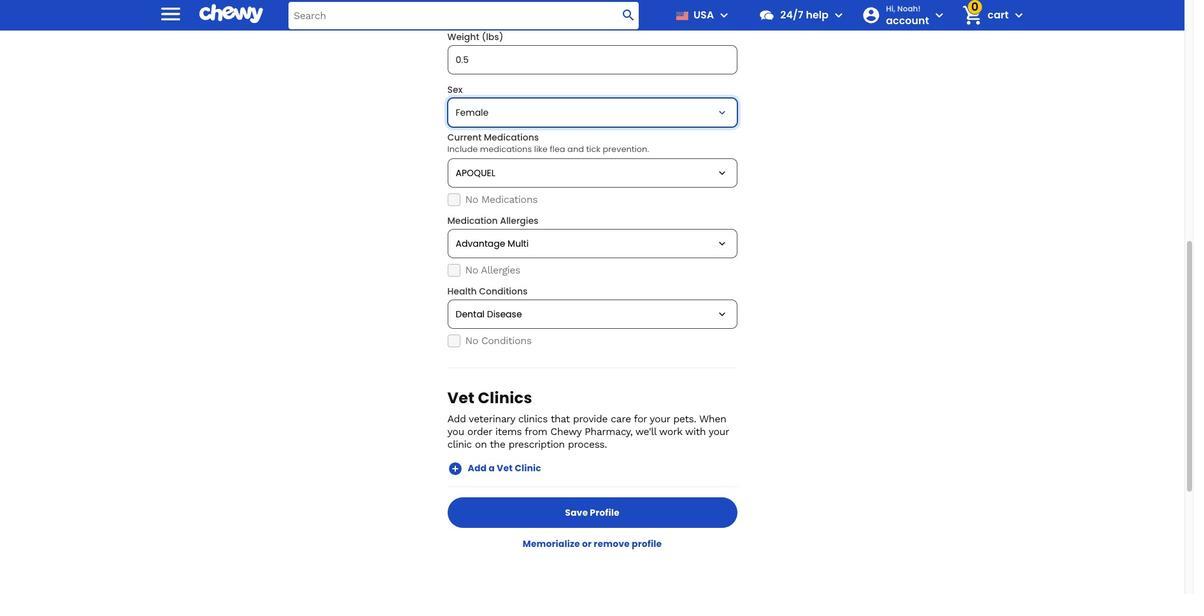 Task type: locate. For each thing, give the bounding box(es) containing it.
usa button
[[671, 0, 732, 31]]

1 vertical spatial health
[[447, 285, 477, 298]]

clinics
[[518, 413, 548, 425]]

remove
[[594, 538, 630, 551]]

menu image left chewy home image
[[158, 1, 183, 26]]

save
[[565, 507, 588, 519]]

2 no from the top
[[465, 264, 478, 276]]

medications right current
[[484, 131, 539, 144]]

profile
[[632, 538, 662, 551]]

0 vertical spatial vet
[[447, 388, 475, 409]]

memorialize or remove profile button
[[523, 538, 662, 551]]

vet right a
[[497, 462, 513, 475]]

0 vertical spatial add
[[447, 413, 466, 425]]

no
[[465, 193, 478, 206], [465, 264, 478, 276], [465, 335, 478, 347]]

memorialize or remove profile
[[523, 538, 662, 551]]

vet inside add a vet clinic "button"
[[497, 462, 513, 475]]

1 horizontal spatial your
[[709, 426, 729, 438]]

clinic
[[515, 462, 541, 475]]

your down when
[[709, 426, 729, 438]]

vet
[[447, 388, 475, 409], [497, 462, 513, 475]]

items image
[[961, 4, 984, 26]]

clinics
[[478, 388, 532, 409]]

conditions down no allergies
[[479, 285, 528, 298]]

your
[[650, 413, 670, 425], [709, 426, 729, 438]]

add
[[447, 413, 466, 425], [468, 462, 487, 475]]

24/7 help link
[[754, 0, 829, 31]]

conditions
[[479, 285, 528, 298], [481, 335, 532, 347]]

health for health conditions
[[447, 285, 477, 298]]

hi, noah! account
[[886, 3, 929, 28]]

weight (lbs)
[[447, 30, 504, 43]]

1 vertical spatial conditions
[[481, 335, 532, 347]]

0 vertical spatial no
[[465, 193, 478, 206]]

conditions down health conditions
[[481, 335, 532, 347]]

on
[[475, 439, 487, 451]]

0 horizontal spatial your
[[650, 413, 670, 425]]

no up health conditions
[[465, 264, 478, 276]]

health for health
[[463, 8, 498, 23]]

for
[[634, 413, 647, 425]]

help menu image
[[831, 8, 847, 23]]

add left a
[[468, 462, 487, 475]]

save profile
[[565, 507, 620, 519]]

current
[[447, 131, 482, 144]]

vet clinics add veterinary clinics that provide care for your pets. when you order items from chewy pharmacy, we'll work with your clinic on the prescription process.
[[447, 388, 729, 451]]

noah!
[[898, 3, 921, 14]]

0 vertical spatial medications
[[484, 131, 539, 144]]

0 vertical spatial health
[[463, 8, 498, 23]]

medications inside current medications include medications like flea and tick prevention.
[[484, 131, 539, 144]]

0 horizontal spatial add
[[447, 413, 466, 425]]

vet inside vet clinics add veterinary clinics that provide care for your pets. when you order items from chewy pharmacy, we'll work with your clinic on the prescription process.
[[447, 388, 475, 409]]

allergies down no medications
[[500, 214, 539, 227]]

conditions for no conditions
[[481, 335, 532, 347]]

allergies
[[500, 214, 539, 227], [481, 264, 520, 276]]

1 vertical spatial no
[[465, 264, 478, 276]]

save profile button
[[447, 498, 737, 528]]

menu image right the usa
[[717, 8, 732, 23]]

no down health conditions
[[465, 335, 478, 347]]

usa
[[694, 8, 714, 22]]

add inside add a vet clinic "button"
[[468, 462, 487, 475]]

profile
[[590, 507, 620, 519]]

3 no from the top
[[465, 335, 478, 347]]

no for medication
[[465, 264, 478, 276]]

allergies up health conditions
[[481, 264, 520, 276]]

account menu image
[[932, 8, 947, 23]]

provide
[[573, 413, 608, 425]]

veterinary
[[469, 413, 515, 425]]

no up medication
[[465, 193, 478, 206]]

0 horizontal spatial vet
[[447, 388, 475, 409]]

your up work
[[650, 413, 670, 425]]

add up you
[[447, 413, 466, 425]]

chewy home image
[[199, 0, 263, 28]]

vet up you
[[447, 388, 475, 409]]

24/7 help
[[780, 8, 829, 22]]

1 vertical spatial your
[[709, 426, 729, 438]]

medications
[[484, 131, 539, 144], [481, 193, 538, 206]]

1 horizontal spatial vet
[[497, 462, 513, 475]]

help
[[806, 8, 829, 22]]

1 vertical spatial medications
[[481, 193, 538, 206]]

0 vertical spatial conditions
[[479, 285, 528, 298]]

1 horizontal spatial add
[[468, 462, 487, 475]]

chewy support image
[[759, 7, 775, 24]]

sex
[[447, 83, 463, 96]]

1 vertical spatial vet
[[497, 462, 513, 475]]

1 vertical spatial allergies
[[481, 264, 520, 276]]

Weight (lbs) text field
[[448, 46, 737, 74]]

health down no allergies
[[447, 285, 477, 298]]

include
[[447, 143, 478, 155]]

health conditions
[[447, 285, 528, 298]]

2 vertical spatial no
[[465, 335, 478, 347]]

0 horizontal spatial menu image
[[158, 1, 183, 26]]

Health Conditions text field
[[448, 300, 737, 328]]

order
[[467, 426, 492, 438]]

1 horizontal spatial menu image
[[717, 8, 732, 23]]

1 no from the top
[[465, 193, 478, 206]]

medications up medication allergies
[[481, 193, 538, 206]]

you
[[447, 426, 464, 438]]

menu image
[[158, 1, 183, 26], [717, 8, 732, 23]]

medications for current
[[484, 131, 539, 144]]

no allergies
[[465, 264, 520, 276]]

1 vertical spatial add
[[468, 462, 487, 475]]

0 vertical spatial allergies
[[500, 214, 539, 227]]

health
[[463, 8, 498, 23], [447, 285, 477, 298]]

health up weight (lbs)
[[463, 8, 498, 23]]

hi,
[[886, 3, 896, 14]]



Task type: vqa. For each thing, say whether or not it's contained in the screenshot.
When
yes



Task type: describe. For each thing, give the bounding box(es) containing it.
Medication Allergies text field
[[448, 230, 737, 258]]

we'll
[[636, 426, 656, 438]]

care
[[611, 413, 631, 425]]

memorialize
[[523, 538, 580, 551]]

the
[[490, 439, 505, 451]]

tick
[[586, 143, 601, 155]]

pets.
[[673, 413, 696, 425]]

cart link
[[957, 0, 1009, 31]]

cart
[[988, 8, 1009, 22]]

current medications include medications like flea and tick prevention.
[[447, 131, 649, 155]]

account
[[886, 13, 929, 28]]

chewy
[[550, 426, 582, 438]]

cart menu image
[[1012, 8, 1027, 23]]

with
[[685, 426, 706, 438]]

no conditions
[[465, 335, 532, 347]]

flea
[[550, 143, 565, 155]]

like
[[534, 143, 548, 155]]

prevention.
[[603, 143, 649, 155]]

and
[[568, 143, 584, 155]]

add inside vet clinics add veterinary clinics that provide care for your pets. when you order items from chewy pharmacy, we'll work with your clinic on the prescription process.
[[447, 413, 466, 425]]

no for health
[[465, 335, 478, 347]]

Current Medications text field
[[448, 159, 737, 187]]

prescription
[[509, 439, 565, 451]]

Product search field
[[289, 2, 639, 29]]

24/7
[[780, 8, 804, 22]]

pharmacy,
[[585, 426, 633, 438]]

process.
[[568, 439, 607, 451]]

a
[[489, 462, 495, 475]]

from
[[525, 426, 547, 438]]

work
[[659, 426, 682, 438]]

no medications
[[465, 193, 538, 206]]

allergies for no allergies
[[481, 264, 520, 276]]

add a vet clinic
[[468, 462, 541, 475]]

medication allergies
[[447, 214, 539, 227]]

weight
[[447, 30, 479, 43]]

medication
[[447, 214, 498, 227]]

Search text field
[[289, 2, 639, 29]]

medications for no
[[481, 193, 538, 206]]

conditions for health conditions
[[479, 285, 528, 298]]

items
[[495, 426, 522, 438]]

allergies for medication allergies
[[500, 214, 539, 227]]

menu image inside usa popup button
[[717, 8, 732, 23]]

that
[[551, 413, 570, 425]]

(lbs)
[[482, 30, 504, 43]]

or
[[582, 538, 592, 551]]

add a vet clinic button
[[447, 451, 541, 487]]

0 vertical spatial your
[[650, 413, 670, 425]]

submit search image
[[621, 8, 637, 23]]

clinic
[[447, 439, 472, 451]]

when
[[699, 413, 726, 425]]

medications
[[480, 143, 532, 155]]



